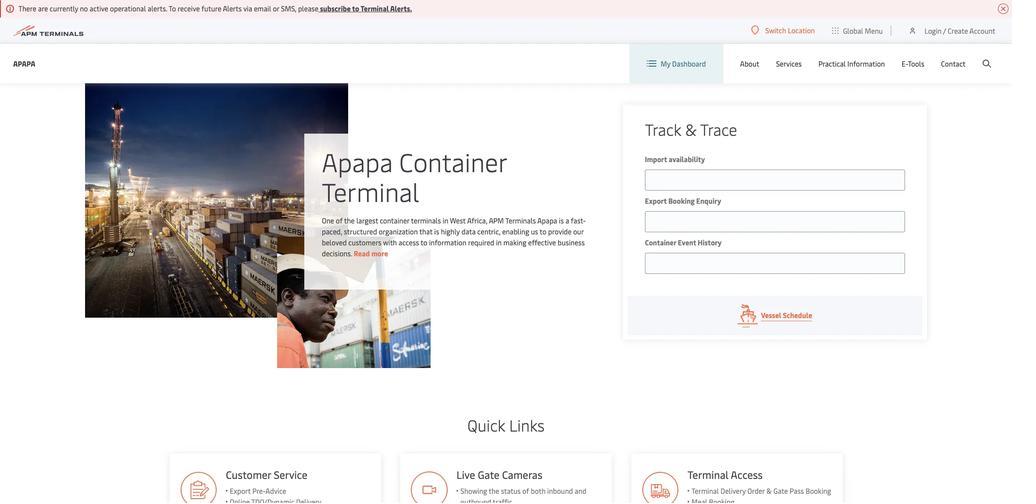 Task type: describe. For each thing, give the bounding box(es) containing it.
status
[[501, 486, 521, 496]]

create
[[948, 26, 968, 35]]

vessel
[[761, 311, 781, 320]]

1 vertical spatial booking
[[806, 486, 831, 496]]

login / create account link
[[909, 18, 996, 43]]

event
[[678, 238, 696, 247]]

that
[[419, 227, 433, 236]]

operational
[[110, 4, 146, 13]]

e-tools
[[902, 59, 925, 68]]

switch location
[[765, 25, 815, 35]]

our
[[573, 227, 584, 236]]

tools
[[908, 59, 925, 68]]

access
[[399, 237, 419, 247]]

enabling
[[502, 227, 529, 236]]

currently
[[50, 4, 78, 13]]

largest
[[356, 216, 378, 225]]

account
[[970, 26, 996, 35]]

practical
[[819, 59, 846, 68]]

sms,
[[281, 4, 296, 13]]

subscribe
[[320, 4, 351, 13]]

subscribe to terminal alerts. link
[[318, 4, 412, 13]]

close alert image
[[998, 4, 1009, 14]]

contact
[[941, 59, 966, 68]]

apapa for apapa
[[13, 59, 35, 68]]

advice
[[265, 486, 286, 496]]

no
[[80, 4, 88, 13]]

export for export pre-advice
[[229, 486, 250, 496]]

please
[[298, 4, 318, 13]]

beloved
[[322, 237, 347, 247]]

menu
[[865, 26, 883, 35]]

my dashboard
[[661, 59, 706, 68]]

customer service
[[225, 468, 307, 482]]

to
[[169, 4, 176, 13]]

centric,
[[477, 227, 501, 236]]

e-tools button
[[902, 44, 925, 83]]

global menu button
[[824, 17, 892, 44]]

read more link
[[354, 248, 388, 258]]

my
[[661, 59, 671, 68]]

customers
[[348, 237, 382, 247]]

decisions.
[[322, 248, 352, 258]]

and
[[575, 486, 587, 496]]

login
[[925, 26, 942, 35]]

availability
[[669, 154, 705, 164]]

about
[[740, 59, 760, 68]]

delivery
[[721, 486, 746, 496]]

1 vertical spatial &
[[767, 486, 772, 496]]

there
[[18, 4, 36, 13]]

0 vertical spatial in
[[443, 216, 448, 225]]

about button
[[740, 44, 760, 83]]

export for export booking enquiry
[[645, 196, 667, 206]]

the inside live gate cameras showing the status of both inbound and outbound traffic
[[489, 486, 499, 496]]

structured
[[344, 227, 377, 236]]

services
[[776, 59, 802, 68]]

stevedore at apm terminals apapa image
[[277, 237, 431, 368]]

enquiry
[[696, 196, 721, 206]]

terminal picture 2 image
[[85, 83, 348, 318]]

quick links
[[468, 414, 545, 436]]

1 horizontal spatial is
[[559, 216, 564, 225]]

organization
[[379, 227, 418, 236]]

traffic
[[493, 497, 512, 504]]

global
[[843, 26, 863, 35]]

africa,
[[467, 216, 487, 225]]

container inside apapa container terminal
[[399, 144, 507, 179]]

highly
[[441, 227, 460, 236]]

gate cam image
[[411, 472, 448, 504]]

container
[[380, 216, 410, 225]]

live
[[457, 468, 475, 482]]

customer
[[225, 468, 271, 482]]

outbound
[[461, 497, 491, 504]]

1 vertical spatial in
[[496, 237, 502, 247]]

information
[[429, 237, 466, 247]]

of inside live gate cameras showing the status of both inbound and outbound traffic
[[522, 486, 529, 496]]

my dashboard button
[[647, 44, 706, 83]]

read more
[[354, 248, 388, 258]]

contact button
[[941, 44, 966, 83]]

export booking enquiry
[[645, 196, 721, 206]]

schedule
[[783, 311, 812, 320]]

services button
[[776, 44, 802, 83]]

us
[[531, 227, 538, 236]]

terminals
[[411, 216, 441, 225]]

links
[[509, 414, 545, 436]]



Task type: vqa. For each thing, say whether or not it's contained in the screenshot.
Global Menu button
yes



Task type: locate. For each thing, give the bounding box(es) containing it.
inbound
[[547, 486, 573, 496]]

terminal access
[[688, 468, 763, 482]]

to down that
[[421, 237, 427, 247]]

more
[[371, 248, 388, 258]]

1 vertical spatial apapa
[[322, 144, 393, 179]]

0 horizontal spatial of
[[336, 216, 343, 225]]

track
[[645, 118, 681, 140]]

vessel schedule
[[761, 311, 812, 320]]

1 horizontal spatial of
[[522, 486, 529, 496]]

booking left enquiry at the right
[[669, 196, 695, 206]]

email
[[254, 4, 271, 13]]

1 horizontal spatial in
[[496, 237, 502, 247]]

1 horizontal spatial container
[[645, 238, 676, 247]]

vessel schedule link
[[627, 296, 923, 336]]

1 horizontal spatial the
[[489, 486, 499, 496]]

& right order
[[767, 486, 772, 496]]

0 horizontal spatial apapa
[[13, 59, 35, 68]]

provide
[[548, 227, 572, 236]]

&
[[685, 118, 697, 140], [767, 486, 772, 496]]

0 horizontal spatial booking
[[669, 196, 695, 206]]

/
[[943, 26, 946, 35]]

terminal delivery order & gate pass booking
[[692, 486, 831, 496]]

a
[[566, 216, 569, 225]]

global menu
[[843, 26, 883, 35]]

1 vertical spatial export
[[229, 486, 250, 496]]

0 vertical spatial export
[[645, 196, 667, 206]]

0 vertical spatial to
[[352, 4, 359, 13]]

track & trace
[[645, 118, 737, 140]]

history
[[698, 238, 722, 247]]

container event history
[[645, 238, 722, 247]]

0 vertical spatial booking
[[669, 196, 695, 206]]

apapa inside "one of the largest container terminals in west africa, apm terminals apapa is a fast- paced, structured organization that is highly data centric, enabling us to provide our beloved customers with access to information required in making effective business decisions."
[[537, 216, 557, 225]]

west
[[450, 216, 466, 225]]

alerts.
[[390, 4, 412, 13]]

1 vertical spatial to
[[540, 227, 547, 236]]

gate
[[478, 468, 500, 482], [774, 486, 788, 496]]

0 horizontal spatial &
[[685, 118, 697, 140]]

2 horizontal spatial apapa
[[537, 216, 557, 225]]

gate inside live gate cameras showing the status of both inbound and outbound traffic
[[478, 468, 500, 482]]

fast-
[[571, 216, 586, 225]]

both
[[531, 486, 546, 496]]

0 vertical spatial container
[[399, 144, 507, 179]]

1 vertical spatial the
[[489, 486, 499, 496]]

0 horizontal spatial is
[[434, 227, 439, 236]]

0 vertical spatial the
[[344, 216, 355, 225]]

export down customer
[[229, 486, 250, 496]]

effective
[[528, 237, 556, 247]]

to right subscribe
[[352, 4, 359, 13]]

active
[[90, 4, 108, 13]]

1 horizontal spatial gate
[[774, 486, 788, 496]]

switch location button
[[751, 25, 815, 35]]

0 vertical spatial &
[[685, 118, 697, 140]]

with
[[383, 237, 397, 247]]

2 vertical spatial to
[[421, 237, 427, 247]]

read
[[354, 248, 370, 258]]

0 horizontal spatial export
[[229, 486, 250, 496]]

1 vertical spatial container
[[645, 238, 676, 247]]

there are currently no active operational alerts. to receive future alerts via email or sms, please subscribe to terminal alerts.
[[18, 4, 412, 13]]

one
[[322, 216, 334, 225]]

1 horizontal spatial &
[[767, 486, 772, 496]]

terminal inside apapa container terminal
[[322, 174, 419, 209]]

via
[[243, 4, 252, 13]]

dashboard
[[672, 59, 706, 68]]

1 horizontal spatial booking
[[806, 486, 831, 496]]

2 vertical spatial apapa
[[537, 216, 557, 225]]

1 vertical spatial gate
[[774, 486, 788, 496]]

alerts
[[223, 4, 242, 13]]

of left both
[[522, 486, 529, 496]]

container
[[399, 144, 507, 179], [645, 238, 676, 247]]

order
[[748, 486, 765, 496]]

the
[[344, 216, 355, 225], [489, 486, 499, 496]]

1 horizontal spatial apapa
[[322, 144, 393, 179]]

0 horizontal spatial the
[[344, 216, 355, 225]]

0 horizontal spatial container
[[399, 144, 507, 179]]

of
[[336, 216, 343, 225], [522, 486, 529, 496]]

alerts.
[[148, 4, 167, 13]]

apapa container terminal
[[322, 144, 507, 209]]

in down centric,
[[496, 237, 502, 247]]

import
[[645, 154, 667, 164]]

practical information button
[[819, 44, 885, 83]]

1 horizontal spatial to
[[421, 237, 427, 247]]

the up 'structured'
[[344, 216, 355, 225]]

booking
[[669, 196, 695, 206], [806, 486, 831, 496]]

location
[[788, 25, 815, 35]]

of right one
[[336, 216, 343, 225]]

making
[[503, 237, 527, 247]]

0 horizontal spatial gate
[[478, 468, 500, 482]]

is right that
[[434, 227, 439, 236]]

apapa
[[13, 59, 35, 68], [322, 144, 393, 179], [537, 216, 557, 225]]

gate up the showing
[[478, 468, 500, 482]]

0 vertical spatial of
[[336, 216, 343, 225]]

of inside "one of the largest container terminals in west africa, apm terminals apapa is a fast- paced, structured organization that is highly data centric, enabling us to provide our beloved customers with access to information required in making effective business decisions."
[[336, 216, 343, 225]]

are
[[38, 4, 48, 13]]

0 vertical spatial gate
[[478, 468, 500, 482]]

in up highly
[[443, 216, 448, 225]]

practical information
[[819, 59, 885, 68]]

quick
[[468, 414, 505, 436]]

the inside "one of the largest container terminals in west africa, apm terminals apapa is a fast- paced, structured organization that is highly data centric, enabling us to provide our beloved customers with access to information required in making effective business decisions."
[[344, 216, 355, 225]]

trace
[[700, 118, 737, 140]]

to
[[352, 4, 359, 13], [540, 227, 547, 236], [421, 237, 427, 247]]

& left trace
[[685, 118, 697, 140]]

pass
[[790, 486, 804, 496]]

business
[[558, 237, 585, 247]]

terminal up delivery
[[688, 468, 729, 482]]

in
[[443, 216, 448, 225], [496, 237, 502, 247]]

required
[[468, 237, 494, 247]]

0 horizontal spatial to
[[352, 4, 359, 13]]

live gate cameras showing the status of both inbound and outbound traffic
[[457, 468, 587, 504]]

apapa for apapa container terminal
[[322, 144, 393, 179]]

0 vertical spatial apapa
[[13, 59, 35, 68]]

0 horizontal spatial in
[[443, 216, 448, 225]]

booking right pass
[[806, 486, 831, 496]]

switch
[[765, 25, 786, 35]]

terminal left alerts.
[[361, 4, 389, 13]]

1 horizontal spatial export
[[645, 196, 667, 206]]

service
[[273, 468, 307, 482]]

information
[[848, 59, 885, 68]]

the up the traffic at the bottom of page
[[489, 486, 499, 496]]

one of the largest container terminals in west africa, apm terminals apapa is a fast- paced, structured organization that is highly data centric, enabling us to provide our beloved customers with access to information required in making effective business decisions.
[[322, 216, 586, 258]]

paced,
[[322, 227, 342, 236]]

future
[[202, 4, 221, 13]]

to right us
[[540, 227, 547, 236]]

2 horizontal spatial to
[[540, 227, 547, 236]]

terminal down terminal access
[[692, 486, 719, 496]]

gate left pass
[[774, 486, 788, 496]]

apapa inside apapa container terminal
[[322, 144, 393, 179]]

0 vertical spatial is
[[559, 216, 564, 225]]

export down import
[[645, 196, 667, 206]]

apapa link
[[13, 58, 35, 69]]

1 vertical spatial of
[[522, 486, 529, 496]]

1 vertical spatial is
[[434, 227, 439, 236]]

access
[[731, 468, 763, 482]]

apm
[[489, 216, 504, 225]]

pre-
[[252, 486, 265, 496]]

is left a
[[559, 216, 564, 225]]

showing
[[461, 486, 487, 496]]

terminal up largest
[[322, 174, 419, 209]]



